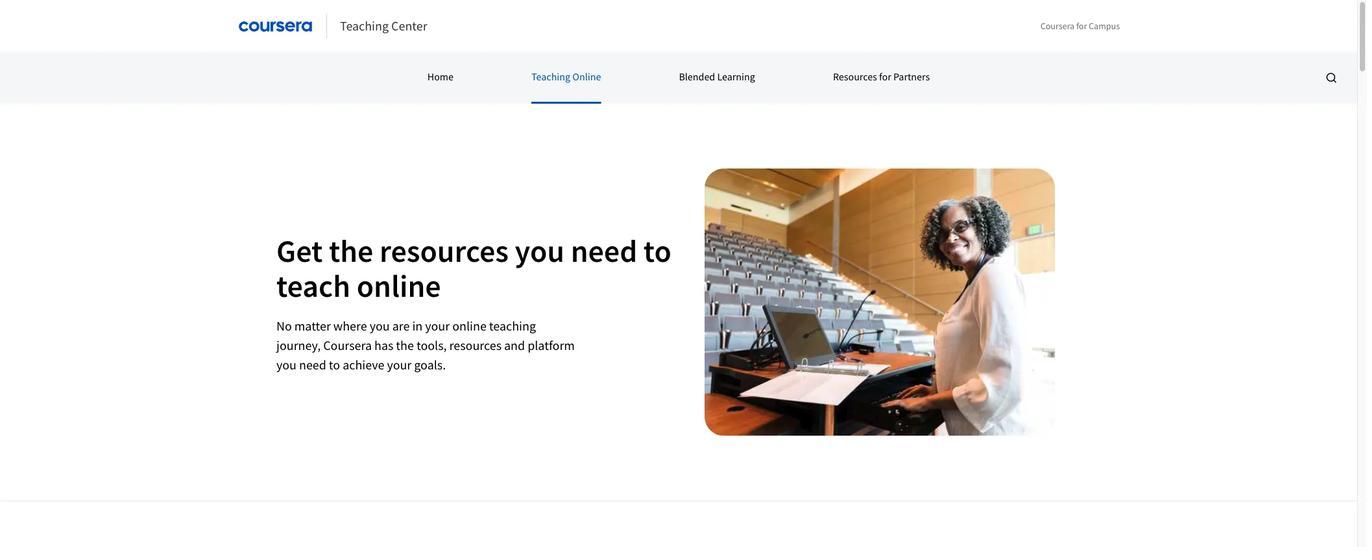 Task type: vqa. For each thing, say whether or not it's contained in the screenshot.
SEARCH BOX
no



Task type: describe. For each thing, give the bounding box(es) containing it.
and
[[504, 338, 525, 354]]

teaching for teaching online
[[531, 70, 570, 83]]

1 vertical spatial your
[[387, 357, 412, 373]]

platform
[[528, 338, 575, 354]]

menu containing home
[[0, 52, 1357, 104]]

resources
[[833, 70, 877, 83]]

partners
[[893, 70, 930, 83]]

get
[[276, 232, 323, 271]]

teaching online link
[[531, 52, 601, 104]]

resources for partners
[[833, 70, 930, 83]]

teach
[[276, 267, 350, 306]]

teaching online
[[531, 70, 601, 83]]

coursera inside 'link'
[[1041, 20, 1075, 32]]

the inside the "get the resources you need to teach online"
[[329, 232, 373, 271]]

teaching center
[[340, 18, 427, 34]]

home link
[[427, 52, 454, 104]]

online for your
[[452, 318, 487, 334]]

online for teach
[[357, 267, 441, 306]]

teaching
[[489, 318, 536, 334]]

get the resources you need to teach online
[[276, 232, 671, 306]]

learning
[[717, 70, 755, 83]]

matter
[[294, 318, 331, 334]]

blended learning
[[679, 70, 755, 83]]

campus
[[1089, 20, 1120, 32]]

blended learning link
[[679, 52, 755, 104]]

blended
[[679, 70, 715, 83]]

no matter where you are in your online teaching journey, coursera has the tools, resources and platform you need to achieve your goals.
[[276, 318, 575, 373]]



Task type: locate. For each thing, give the bounding box(es) containing it.
you for need
[[515, 232, 565, 271]]

0 vertical spatial teaching
[[340, 18, 389, 34]]

0 horizontal spatial for
[[879, 70, 891, 83]]

1 horizontal spatial coursera
[[1041, 20, 1075, 32]]

0 vertical spatial the
[[329, 232, 373, 271]]

resources for partners link
[[833, 52, 930, 104]]

coursera for campus link
[[1028, 19, 1133, 33]]

0 horizontal spatial coursera
[[323, 338, 372, 354]]

2 vertical spatial you
[[276, 357, 297, 373]]

for for partners
[[879, 70, 891, 83]]

teaching for teaching center
[[340, 18, 389, 34]]

need
[[571, 232, 637, 271], [299, 357, 326, 373]]

0 horizontal spatial teaching
[[340, 18, 389, 34]]

resources inside the "get the resources you need to teach online"
[[380, 232, 509, 271]]

1 vertical spatial to
[[329, 357, 340, 373]]

menu
[[0, 52, 1357, 104]]

the
[[329, 232, 373, 271], [396, 338, 414, 354]]

for inside menu
[[879, 70, 891, 83]]

for left campus
[[1076, 20, 1087, 32]]

1 vertical spatial need
[[299, 357, 326, 373]]

to inside the "get the resources you need to teach online"
[[644, 232, 671, 271]]

1 horizontal spatial need
[[571, 232, 637, 271]]

need inside the "get the resources you need to teach online"
[[571, 232, 637, 271]]

online left teaching
[[452, 318, 487, 334]]

coursera for campus
[[1041, 20, 1120, 32]]

where
[[333, 318, 367, 334]]

teaching inside "link"
[[531, 70, 570, 83]]

1 horizontal spatial teaching
[[531, 70, 570, 83]]

teaching center link
[[327, 13, 440, 39]]

the inside "no matter where you are in your online teaching journey, coursera has the tools, resources and platform you need to achieve your goals."
[[396, 338, 414, 354]]

0 vertical spatial you
[[515, 232, 565, 271]]

you
[[515, 232, 565, 271], [370, 318, 390, 334], [276, 357, 297, 373]]

resources inside "no matter where you are in your online teaching journey, coursera has the tools, resources and platform you need to achieve your goals."
[[449, 338, 502, 354]]

your down has
[[387, 357, 412, 373]]

are
[[392, 318, 410, 334]]

need inside "no matter where you are in your online teaching journey, coursera has the tools, resources and platform you need to achieve your goals."
[[299, 357, 326, 373]]

coursera left campus
[[1041, 20, 1075, 32]]

the down 'are'
[[396, 338, 414, 354]]

0 vertical spatial to
[[644, 232, 671, 271]]

for left partners
[[879, 70, 891, 83]]

teaching
[[340, 18, 389, 34], [531, 70, 570, 83]]

1 horizontal spatial your
[[425, 318, 450, 334]]

for
[[1076, 20, 1087, 32], [879, 70, 891, 83]]

teaching left online
[[531, 70, 570, 83]]

0 vertical spatial your
[[425, 318, 450, 334]]

to inside "no matter where you are in your online teaching journey, coursera has the tools, resources and platform you need to achieve your goals."
[[329, 357, 340, 373]]

online inside the "get the resources you need to teach online"
[[357, 267, 441, 306]]

coursera
[[1041, 20, 1075, 32], [323, 338, 372, 354]]

1 vertical spatial online
[[452, 318, 487, 334]]

your right in
[[425, 318, 450, 334]]

1 vertical spatial resources
[[449, 338, 502, 354]]

1 vertical spatial the
[[396, 338, 414, 354]]

online
[[572, 70, 601, 83]]

no
[[276, 318, 292, 334]]

you for are
[[370, 318, 390, 334]]

achieve
[[343, 357, 384, 373]]

0 vertical spatial online
[[357, 267, 441, 306]]

online
[[357, 267, 441, 306], [452, 318, 487, 334]]

you inside the "get the resources you need to teach online"
[[515, 232, 565, 271]]

0 vertical spatial need
[[571, 232, 637, 271]]

0 horizontal spatial your
[[387, 357, 412, 373]]

to
[[644, 232, 671, 271], [329, 357, 340, 373]]

online inside "no matter where you are in your online teaching journey, coursera has the tools, resources and platform you need to achieve your goals."
[[452, 318, 487, 334]]

1 horizontal spatial the
[[396, 338, 414, 354]]

journey,
[[276, 338, 321, 354]]

for inside 'link'
[[1076, 20, 1087, 32]]

0 horizontal spatial to
[[329, 357, 340, 373]]

coursera down where
[[323, 338, 372, 354]]

1 vertical spatial coursera
[[323, 338, 372, 354]]

teaching left center
[[340, 18, 389, 34]]

1 vertical spatial teaching
[[531, 70, 570, 83]]

0 vertical spatial resources
[[380, 232, 509, 271]]

has
[[374, 338, 393, 354]]

goals.
[[414, 357, 446, 373]]

1 horizontal spatial you
[[370, 318, 390, 334]]

in
[[412, 318, 423, 334]]

home
[[427, 70, 454, 83]]

0 horizontal spatial online
[[357, 267, 441, 306]]

0 horizontal spatial the
[[329, 232, 373, 271]]

resources
[[380, 232, 509, 271], [449, 338, 502, 354]]

1 horizontal spatial to
[[644, 232, 671, 271]]

for for campus
[[1076, 20, 1087, 32]]

center
[[391, 18, 427, 34]]

online up 'are'
[[357, 267, 441, 306]]

0 vertical spatial for
[[1076, 20, 1087, 32]]

0 vertical spatial coursera
[[1041, 20, 1075, 32]]

0 horizontal spatial need
[[299, 357, 326, 373]]

0 horizontal spatial you
[[276, 357, 297, 373]]

your
[[425, 318, 450, 334], [387, 357, 412, 373]]

tools,
[[417, 338, 447, 354]]

1 horizontal spatial for
[[1076, 20, 1087, 32]]

coursera inside "no matter where you are in your online teaching journey, coursera has the tools, resources and platform you need to achieve your goals."
[[323, 338, 372, 354]]

the right the get
[[329, 232, 373, 271]]

2 horizontal spatial you
[[515, 232, 565, 271]]

1 vertical spatial you
[[370, 318, 390, 334]]

1 vertical spatial for
[[879, 70, 891, 83]]

1 horizontal spatial online
[[452, 318, 487, 334]]



